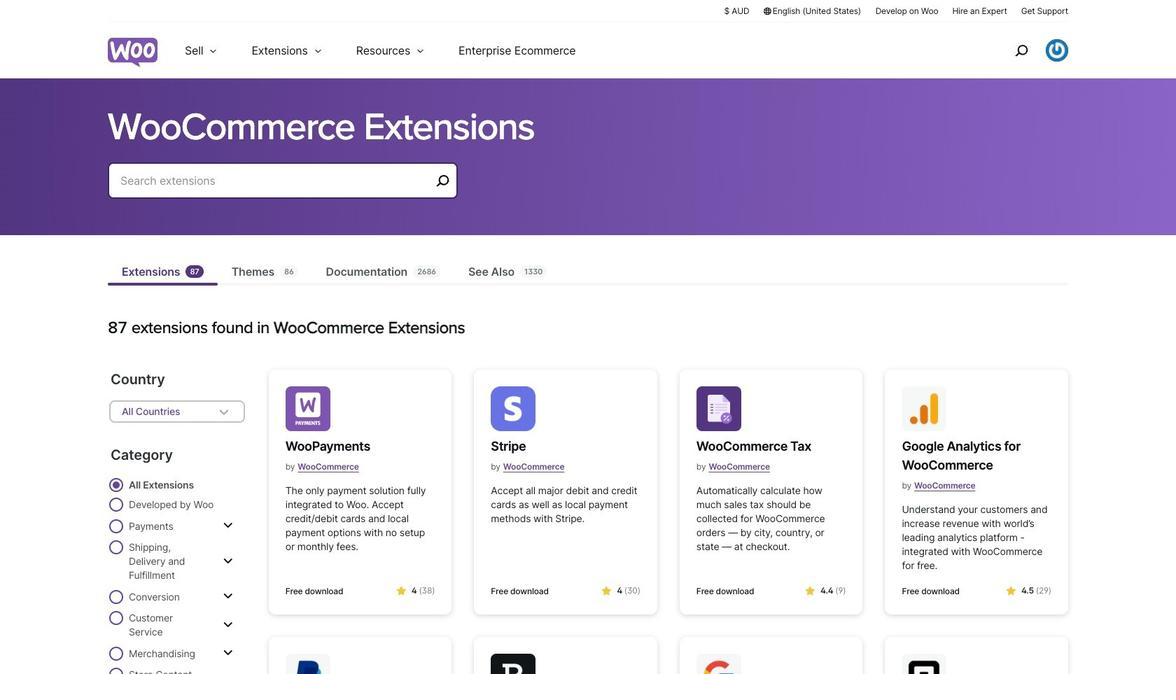 Task type: vqa. For each thing, say whether or not it's contained in the screenshot.
And inside my subscriptions manage your woo.com subscriptions and connected sites.
no



Task type: describe. For each thing, give the bounding box(es) containing it.
service navigation menu element
[[985, 28, 1068, 73]]

1 show subcategories image from the top
[[223, 556, 233, 567]]



Task type: locate. For each thing, give the bounding box(es) containing it.
1 vertical spatial show subcategories image
[[223, 591, 233, 602]]

2 show subcategories image from the top
[[223, 591, 233, 602]]

Filter countries field
[[109, 400, 245, 423]]

0 vertical spatial show subcategories image
[[223, 556, 233, 567]]

open account menu image
[[1046, 39, 1068, 62]]

None search field
[[108, 162, 458, 216]]

angle down image
[[215, 403, 232, 420]]

Search extensions search field
[[120, 171, 431, 190]]

search image
[[1010, 39, 1033, 62]]

2 show subcategories image from the top
[[223, 619, 233, 631]]

1 show subcategories image from the top
[[223, 520, 233, 531]]

3 show subcategories image from the top
[[223, 648, 233, 659]]

show subcategories image
[[223, 556, 233, 567], [223, 619, 233, 631]]

show subcategories image
[[223, 520, 233, 531], [223, 591, 233, 602], [223, 648, 233, 659]]

2 vertical spatial show subcategories image
[[223, 648, 233, 659]]

0 vertical spatial show subcategories image
[[223, 520, 233, 531]]

1 vertical spatial show subcategories image
[[223, 619, 233, 631]]



